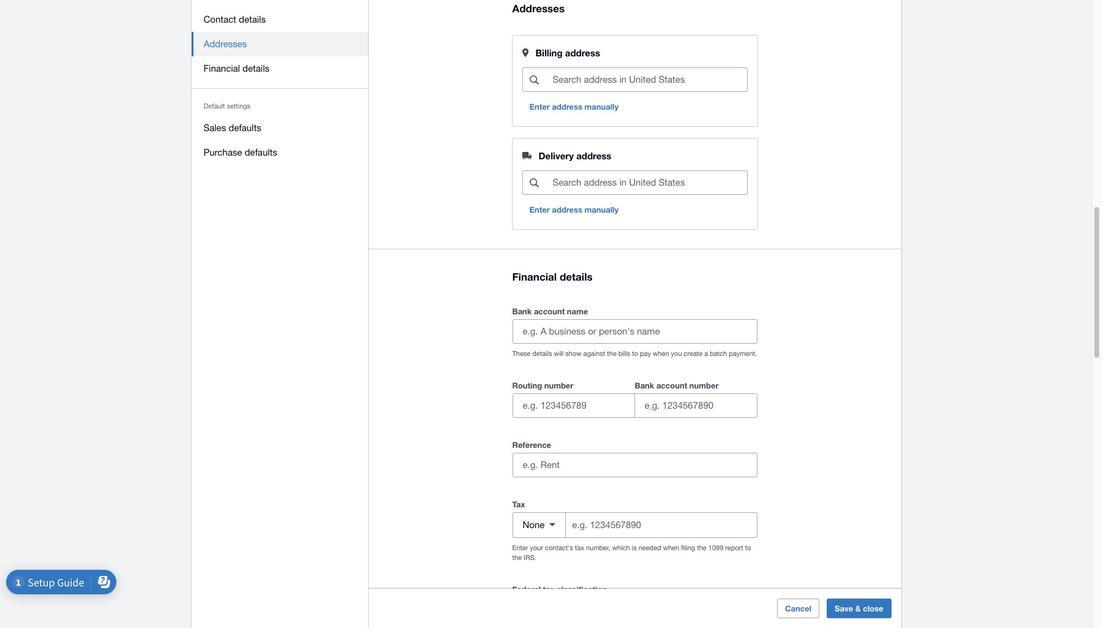 Task type: locate. For each thing, give the bounding box(es) containing it.
1 enter address manually from the top
[[530, 102, 619, 112]]

1 vertical spatial financial details
[[513, 270, 593, 283]]

1 vertical spatial enter address manually
[[530, 205, 619, 215]]

billing address
[[536, 47, 601, 58]]

address right the 'delivery'
[[577, 150, 612, 161]]

sales
[[204, 123, 226, 133]]

2 enter address manually from the top
[[530, 205, 619, 215]]

contact
[[204, 14, 236, 25]]

manually for billing address
[[585, 102, 619, 112]]

group
[[513, 378, 758, 418]]

0 horizontal spatial financial
[[204, 63, 240, 74]]

enter address manually button for delivery
[[522, 200, 626, 220]]

1 vertical spatial when
[[664, 544, 680, 551]]

shipping address icon image
[[522, 152, 532, 160]]

contact details
[[204, 14, 266, 25]]

0 horizontal spatial to
[[633, 350, 639, 357]]

to right report
[[746, 544, 752, 551]]

irs.
[[524, 554, 537, 561]]

enter up shipping address icon
[[530, 102, 550, 112]]

bank for bank account number
[[635, 380, 655, 390]]

details left will
[[533, 350, 553, 357]]

account up "bank account number" field
[[657, 380, 688, 390]]

manually down delivery address
[[585, 205, 619, 215]]

save & close button
[[827, 599, 892, 618]]

details up name
[[560, 270, 593, 283]]

financial up the bank account name
[[513, 270, 557, 283]]

addresses inside menu
[[204, 39, 247, 49]]

to
[[633, 350, 639, 357], [746, 544, 752, 551]]

bank
[[513, 306, 532, 316], [635, 380, 655, 390]]

0 horizontal spatial the
[[513, 554, 522, 561]]

0 vertical spatial bank
[[513, 306, 532, 316]]

0 horizontal spatial addresses
[[204, 39, 247, 49]]

which
[[613, 544, 630, 551]]

number up "bank account number" field
[[690, 380, 719, 390]]

0 vertical spatial search address in united states field
[[552, 68, 747, 92]]

the left irs.
[[513, 554, 522, 561]]

1 search address in united states field from the top
[[552, 68, 747, 92]]

enter address manually for delivery
[[530, 205, 619, 215]]

1 vertical spatial enter
[[530, 205, 550, 215]]

routing number
[[513, 380, 574, 390]]

1 vertical spatial bank
[[635, 380, 655, 390]]

financial details up the bank account name
[[513, 270, 593, 283]]

classification
[[557, 584, 608, 594]]

account
[[534, 306, 565, 316], [657, 380, 688, 390]]

none button
[[513, 513, 567, 537]]

enter
[[530, 102, 550, 112], [530, 205, 550, 215], [513, 544, 529, 551]]

delivery
[[539, 150, 574, 161]]

0 vertical spatial financial
[[204, 63, 240, 74]]

0 vertical spatial enter address manually
[[530, 102, 619, 112]]

your
[[530, 544, 544, 551]]

number up routing number field
[[545, 380, 574, 390]]

financial up default settings
[[204, 63, 240, 74]]

0 horizontal spatial bank
[[513, 306, 532, 316]]

0 vertical spatial financial details
[[204, 63, 270, 74]]

0 vertical spatial manually
[[585, 102, 619, 112]]

the left bills
[[608, 350, 617, 357]]

save
[[835, 604, 854, 613]]

enter inside enter your contact's tax number, which is needed when filing the 1099 report to the irs.
[[513, 544, 529, 551]]

Bank account number field
[[635, 394, 757, 417]]

number
[[545, 380, 574, 390], [690, 380, 719, 390]]

financial details link
[[192, 56, 369, 81]]

manually for delivery address
[[585, 205, 619, 215]]

address
[[566, 47, 601, 58], [552, 102, 583, 112], [577, 150, 612, 161], [552, 205, 583, 215]]

enter address manually for billing
[[530, 102, 619, 112]]

0 vertical spatial defaults
[[229, 123, 261, 133]]

search address in united states field for delivery address
[[552, 171, 747, 195]]

0 horizontal spatial number
[[545, 380, 574, 390]]

manually
[[585, 102, 619, 112], [585, 205, 619, 215]]

will
[[554, 350, 564, 357]]

default
[[204, 102, 225, 110]]

bank up "these"
[[513, 306, 532, 316]]

1 vertical spatial search address in united states field
[[552, 171, 747, 195]]

1 vertical spatial account
[[657, 380, 688, 390]]

0 vertical spatial to
[[633, 350, 639, 357]]

0 vertical spatial enter address manually button
[[522, 97, 626, 117]]

1 horizontal spatial addresses
[[513, 2, 565, 15]]

group containing routing number
[[513, 378, 758, 418]]

Search address in United States field
[[552, 68, 747, 92], [552, 171, 747, 195]]

account for name
[[534, 306, 565, 316]]

enter address manually button down delivery address
[[522, 200, 626, 220]]

enter for billing address
[[530, 102, 550, 112]]

account for number
[[657, 380, 688, 390]]

addresses up billing
[[513, 2, 565, 15]]

a
[[705, 350, 709, 357]]

2 horizontal spatial the
[[698, 544, 707, 551]]

2 enter address manually button from the top
[[522, 200, 626, 220]]

Tax text field
[[571, 513, 757, 537]]

bills
[[619, 350, 631, 357]]

1 horizontal spatial the
[[608, 350, 617, 357]]

details down addresses link
[[243, 63, 270, 74]]

purchase defaults
[[204, 147, 278, 158]]

addresses link
[[192, 32, 369, 56]]

2 search address in united states field from the top
[[552, 171, 747, 195]]

bank down the pay
[[635, 380, 655, 390]]

manually up delivery address
[[585, 102, 619, 112]]

0 horizontal spatial tax
[[543, 584, 555, 594]]

0 horizontal spatial financial details
[[204, 63, 270, 74]]

contact details link
[[192, 7, 369, 32]]

the right filing
[[698, 544, 707, 551]]

financial inside "link"
[[204, 63, 240, 74]]

0 vertical spatial the
[[608, 350, 617, 357]]

the
[[608, 350, 617, 357], [698, 544, 707, 551], [513, 554, 522, 561]]

federal
[[513, 584, 541, 594]]

1 vertical spatial to
[[746, 544, 752, 551]]

addresses down 'contact'
[[204, 39, 247, 49]]

tax right federal
[[543, 584, 555, 594]]

when left the you
[[653, 350, 670, 357]]

1 manually from the top
[[585, 102, 619, 112]]

0 vertical spatial tax
[[575, 544, 585, 551]]

Reference field
[[513, 453, 757, 477]]

1 horizontal spatial number
[[690, 380, 719, 390]]

account left name
[[534, 306, 565, 316]]

0 vertical spatial addresses
[[513, 2, 565, 15]]

when
[[653, 350, 670, 357], [664, 544, 680, 551]]

billing address icon image
[[522, 49, 529, 57]]

financial details
[[204, 63, 270, 74], [513, 270, 593, 283]]

1 vertical spatial enter address manually button
[[522, 200, 626, 220]]

defaults for purchase defaults
[[245, 147, 278, 158]]

2 number from the left
[[690, 380, 719, 390]]

1 horizontal spatial tax
[[575, 544, 585, 551]]

2 vertical spatial enter
[[513, 544, 529, 551]]

to left the pay
[[633, 350, 639, 357]]

1 vertical spatial the
[[698, 544, 707, 551]]

enter down shipping address icon
[[530, 205, 550, 215]]

1 vertical spatial financial
[[513, 270, 557, 283]]

1 horizontal spatial to
[[746, 544, 752, 551]]

menu
[[192, 0, 369, 172]]

1 number from the left
[[545, 380, 574, 390]]

1 vertical spatial defaults
[[245, 147, 278, 158]]

enter address manually button
[[522, 97, 626, 117], [522, 200, 626, 220]]

defaults
[[229, 123, 261, 133], [245, 147, 278, 158]]

save & close
[[835, 604, 884, 613]]

when inside enter your contact's tax number, which is needed when filing the 1099 report to the irs.
[[664, 544, 680, 551]]

1 vertical spatial tax
[[543, 584, 555, 594]]

reference
[[513, 440, 552, 450]]

1 horizontal spatial account
[[657, 380, 688, 390]]

when left filing
[[664, 544, 680, 551]]

0 vertical spatial enter
[[530, 102, 550, 112]]

enter address manually
[[530, 102, 619, 112], [530, 205, 619, 215]]

0 vertical spatial account
[[534, 306, 565, 316]]

pay
[[641, 350, 652, 357]]

financial details up the settings
[[204, 63, 270, 74]]

enter up irs.
[[513, 544, 529, 551]]

1 horizontal spatial bank
[[635, 380, 655, 390]]

2 manually from the top
[[585, 205, 619, 215]]

payment.
[[729, 350, 758, 357]]

0 horizontal spatial account
[[534, 306, 565, 316]]

defaults down sales defaults link
[[245, 147, 278, 158]]

enter address manually down delivery address
[[530, 205, 619, 215]]

enter address manually button up delivery address
[[522, 97, 626, 117]]

financial
[[204, 63, 240, 74], [513, 270, 557, 283]]

1 enter address manually button from the top
[[522, 97, 626, 117]]

name
[[567, 306, 589, 316]]

1 vertical spatial manually
[[585, 205, 619, 215]]

details right 'contact'
[[239, 14, 266, 25]]

tax
[[575, 544, 585, 551], [543, 584, 555, 594]]

tax left number,
[[575, 544, 585, 551]]

addresses
[[513, 2, 565, 15], [204, 39, 247, 49]]

defaults down the settings
[[229, 123, 261, 133]]

enter address manually up delivery address
[[530, 102, 619, 112]]

1 vertical spatial addresses
[[204, 39, 247, 49]]

details
[[239, 14, 266, 25], [243, 63, 270, 74], [560, 270, 593, 283], [533, 350, 553, 357]]



Task type: describe. For each thing, give the bounding box(es) containing it.
2 vertical spatial the
[[513, 554, 522, 561]]

cancel button
[[778, 599, 820, 618]]

these
[[513, 350, 531, 357]]

1 horizontal spatial financial details
[[513, 270, 593, 283]]

enter address manually button for billing
[[522, 97, 626, 117]]

bank account number
[[635, 380, 719, 390]]

reference group
[[513, 437, 758, 477]]

none
[[523, 520, 545, 530]]

is
[[632, 544, 637, 551]]

report
[[726, 544, 744, 551]]

bank account name
[[513, 306, 589, 316]]

Routing number field
[[513, 394, 635, 417]]

you
[[671, 350, 682, 357]]

batch
[[710, 350, 728, 357]]

enter your contact's tax number, which is needed when filing the 1099 report to the irs.
[[513, 544, 752, 561]]

0 vertical spatial when
[[653, 350, 670, 357]]

filing
[[682, 544, 696, 551]]

against
[[584, 350, 606, 357]]

tax
[[513, 499, 526, 509]]

enter for delivery address
[[530, 205, 550, 215]]

address up delivery address
[[552, 102, 583, 112]]

federal tax classification
[[513, 584, 608, 594]]

details inside "link"
[[243, 63, 270, 74]]

delivery address
[[539, 150, 612, 161]]

close
[[864, 604, 884, 613]]

sales defaults
[[204, 123, 261, 133]]

1 horizontal spatial financial
[[513, 270, 557, 283]]

billing
[[536, 47, 563, 58]]

address right billing
[[566, 47, 601, 58]]

financial details inside "link"
[[204, 63, 270, 74]]

create
[[684, 350, 703, 357]]

default settings
[[204, 102, 251, 110]]

needed
[[639, 544, 662, 551]]

menu containing contact details
[[192, 0, 369, 172]]

tax inside enter your contact's tax number, which is needed when filing the 1099 report to the irs.
[[575, 544, 585, 551]]

purchase
[[204, 147, 242, 158]]

&
[[856, 604, 862, 613]]

cancel
[[786, 604, 812, 613]]

these details will show against the bills to pay when you create a batch payment.
[[513, 350, 758, 357]]

show
[[566, 350, 582, 357]]

number,
[[586, 544, 611, 551]]

address down delivery address
[[552, 205, 583, 215]]

routing
[[513, 380, 542, 390]]

1099
[[709, 544, 724, 551]]

contact's
[[546, 544, 573, 551]]

search address in united states field for billing address
[[552, 68, 747, 92]]

to inside enter your contact's tax number, which is needed when filing the 1099 report to the irs.
[[746, 544, 752, 551]]

purchase defaults link
[[192, 140, 369, 165]]

defaults for sales defaults
[[229, 123, 261, 133]]

Bank account name field
[[513, 320, 757, 343]]

sales defaults link
[[192, 116, 369, 140]]

settings
[[227, 102, 251, 110]]

bank for bank account name
[[513, 306, 532, 316]]



Task type: vqa. For each thing, say whether or not it's contained in the screenshot.
top Enter
yes



